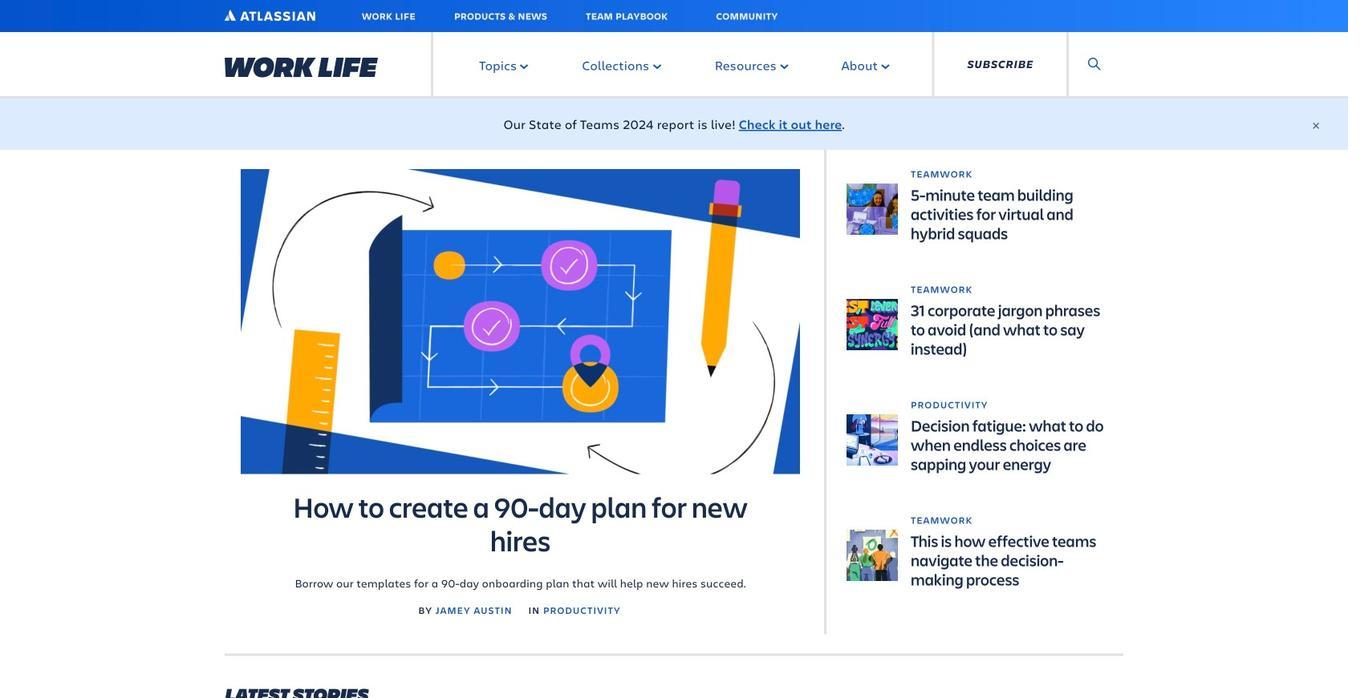 Task type: describe. For each thing, give the bounding box(es) containing it.
search image
[[1088, 58, 1104, 71]]

work life home image
[[225, 57, 378, 77]]

how to create a 90-day plan for new hires image
[[241, 169, 800, 474]]



Task type: vqa. For each thing, say whether or not it's contained in the screenshot.
timeline
no



Task type: locate. For each thing, give the bounding box(es) containing it.
31 corporate jargon phrases to avoid (and what to say instead) image
[[847, 299, 898, 351]]

decision fatigue: what to do when endless choices are sapping your energy image
[[847, 415, 898, 466]]

5-minute team building activities for virtual and hybrid squads image
[[847, 184, 898, 235]]

main content
[[0, 150, 1348, 699]]

banner
[[0, 0, 1348, 99]]

this is how effective teams navigate the decision-making process image
[[847, 530, 898, 582]]



